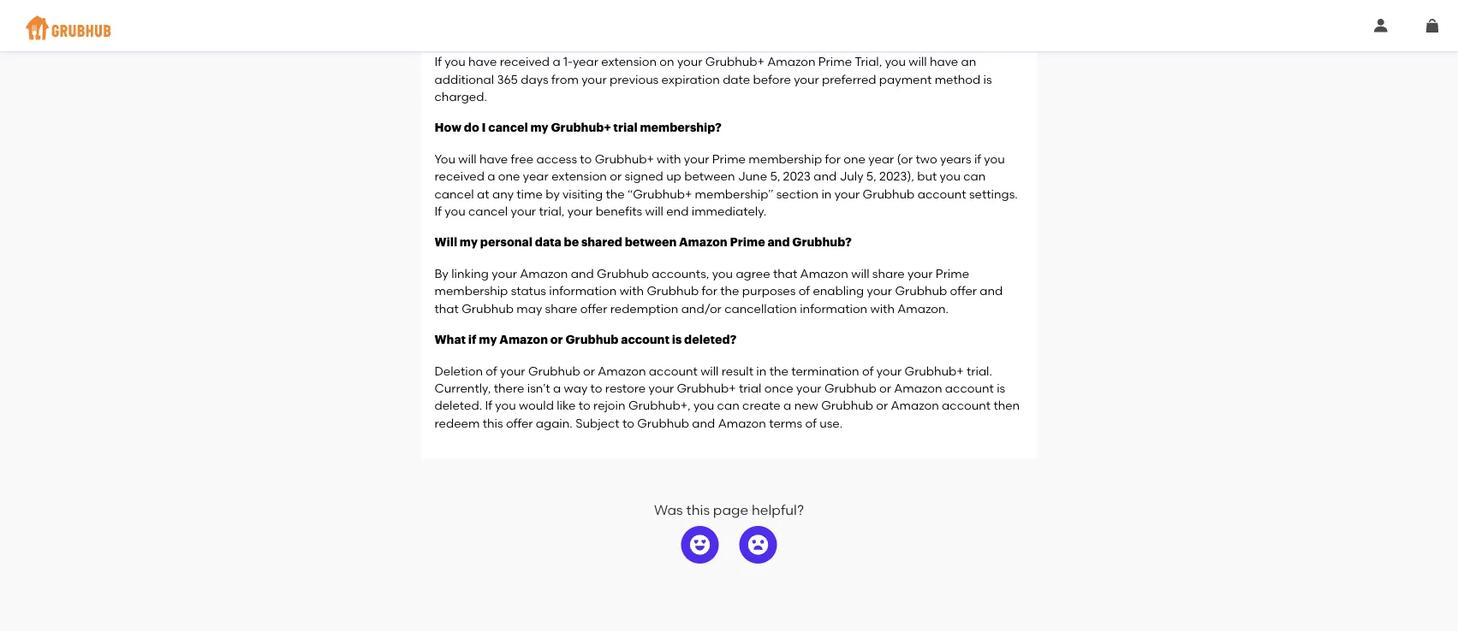 Task type: vqa. For each thing, say whether or not it's contained in the screenshot.
lemon drop
no



Task type: locate. For each thing, give the bounding box(es) containing it.
this page was not helpful image
[[748, 535, 769, 556]]

of left enabling in the top right of the page
[[799, 284, 810, 299]]

membership up 2023
[[749, 152, 822, 166]]

your right termination
[[877, 364, 902, 379]]

for up july
[[825, 152, 841, 166]]

2 horizontal spatial is
[[997, 381, 1006, 396]]

grubhub+
[[705, 55, 765, 69], [551, 122, 611, 134], [595, 152, 654, 166], [905, 364, 964, 379], [677, 381, 736, 396]]

if up additional
[[435, 55, 442, 69]]

trial inside 'deletion of your grubhub or amazon account will result in the termination of your grubhub+ trial. currently, there isn't a way to restore your grubhub+ trial once your grubhub or amazon account is deleted. if you would like to rejoin grubhub+, you can create a new grubhub or amazon account then redeem this offer again. subject to grubhub and amazon terms of use.'
[[739, 381, 762, 396]]

and up the trial.
[[980, 284, 1003, 299]]

5,
[[770, 169, 780, 184], [867, 169, 877, 184]]

year up from
[[573, 55, 598, 69]]

is right "method"
[[984, 72, 992, 86]]

received down you
[[435, 169, 485, 184]]

between down end
[[625, 237, 677, 249]]

0 horizontal spatial year
[[523, 169, 549, 184]]

share right may
[[545, 301, 578, 316]]

for up the and/or
[[702, 284, 718, 299]]

0 horizontal spatial can
[[717, 399, 740, 413]]

you down years
[[940, 169, 961, 184]]

1 vertical spatial extension
[[552, 169, 607, 184]]

and up agree
[[768, 237, 790, 249]]

account inside you will have free access to grubhub+ with your prime membership for one year (or two years if you received a one year extension or signed up between june 5, 2023 and july 5, 2023), but you can cancel at any time by visiting the "grubhub+ membership" section in your grubhub account settings. if you cancel your trial, your benefits will end immediately.
[[918, 187, 967, 201]]

deleted.
[[435, 399, 482, 413]]

0 vertical spatial trial
[[613, 122, 638, 134]]

2 vertical spatial if
[[485, 399, 492, 413]]

if right 'what'
[[468, 334, 477, 346]]

your down the time
[[511, 204, 536, 219]]

1 vertical spatial that
[[435, 301, 459, 316]]

have up additional
[[468, 55, 497, 69]]

status
[[511, 284, 546, 299]]

offer down would
[[506, 416, 533, 431]]

0 horizontal spatial membership
[[435, 284, 508, 299]]

will inside by linking your amazon and grubhub accounts, you agree that amazon will share your prime membership status information with grubhub for the purposes of enabling your grubhub offer and that grubhub may share offer redemption and/or cancellation information with amazon.
[[851, 267, 870, 281]]

extension
[[601, 55, 657, 69], [552, 169, 607, 184]]

1 vertical spatial year
[[869, 152, 894, 166]]

0 horizontal spatial in
[[756, 364, 767, 379]]

my right will
[[460, 237, 478, 249]]

1 horizontal spatial 5,
[[867, 169, 877, 184]]

page
[[713, 502, 749, 519]]

received
[[500, 55, 550, 69], [435, 169, 485, 184]]

share
[[873, 267, 905, 281], [545, 301, 578, 316]]

days
[[521, 72, 549, 86]]

you left agree
[[712, 267, 733, 281]]

you
[[435, 152, 456, 166]]

that up purposes
[[773, 267, 798, 281]]

you right grubhub+,
[[694, 399, 714, 413]]

grubhub logo image
[[26, 11, 111, 45]]

is up then
[[997, 381, 1006, 396]]

1 vertical spatial with
[[620, 284, 644, 299]]

this right was
[[686, 502, 710, 519]]

linking
[[451, 267, 489, 281]]

1 vertical spatial can
[[717, 399, 740, 413]]

if inside you will have free access to grubhub+ with your prime membership for one year (or two years if you received a one year extension or signed up between june 5, 2023 and july 5, 2023), but you can cancel at any time by visiting the "grubhub+ membership" section in your grubhub account settings. if you cancel your trial, your benefits will end immediately.
[[974, 152, 981, 166]]

cancel
[[488, 122, 528, 134], [435, 187, 474, 201], [468, 204, 508, 219]]

the inside you will have free access to grubhub+ with your prime membership for one year (or two years if you received a one year extension or signed up between june 5, 2023 and july 5, 2023), but you can cancel at any time by visiting the "grubhub+ membership" section in your grubhub account settings. if you cancel your trial, your benefits will end immediately.
[[606, 187, 625, 201]]

0 vertical spatial in
[[822, 187, 832, 201]]

1 horizontal spatial membership
[[749, 152, 822, 166]]

1 vertical spatial membership
[[435, 284, 508, 299]]

if right deleted.
[[485, 399, 492, 413]]

that up 'what'
[[435, 301, 459, 316]]

charged.
[[435, 89, 487, 104]]

1 vertical spatial between
[[625, 237, 677, 249]]

will
[[435, 237, 457, 249]]

accounts,
[[652, 267, 709, 281]]

2 horizontal spatial offer
[[950, 284, 977, 299]]

that
[[773, 267, 798, 281], [435, 301, 459, 316]]

1 vertical spatial the
[[720, 284, 740, 299]]

prime up june
[[712, 152, 746, 166]]

trial.
[[967, 364, 992, 379]]

enabling
[[813, 284, 864, 299]]

up
[[666, 169, 682, 184]]

between up membership"
[[684, 169, 735, 184]]

grubhub+ left the trial.
[[905, 364, 964, 379]]

1 vertical spatial is
[[672, 334, 682, 346]]

1 vertical spatial my
[[460, 237, 478, 249]]

new
[[794, 399, 819, 413]]

a right isn't
[[553, 381, 561, 396]]

0 horizontal spatial offer
[[506, 416, 533, 431]]

with up up
[[657, 152, 681, 166]]

my up access
[[530, 122, 549, 134]]

0 vertical spatial is
[[984, 72, 992, 86]]

(or
[[897, 152, 913, 166]]

0 vertical spatial share
[[873, 267, 905, 281]]

redemption
[[610, 301, 679, 316]]

grubhub+ up signed
[[595, 152, 654, 166]]

1 horizontal spatial received
[[500, 55, 550, 69]]

trial
[[613, 122, 638, 134], [739, 381, 762, 396]]

1 vertical spatial if
[[435, 204, 442, 219]]

offer up what if my amazon or grubhub account is deleted?
[[580, 301, 607, 316]]

1 vertical spatial for
[[702, 284, 718, 299]]

my
[[530, 122, 549, 134], [460, 237, 478, 249], [479, 334, 497, 346]]

account
[[918, 187, 967, 201], [621, 334, 670, 346], [649, 364, 698, 379], [945, 381, 994, 396], [942, 399, 991, 413]]

i
[[482, 122, 486, 134]]

grubhub down the accounts,
[[647, 284, 699, 299]]

in
[[822, 187, 832, 201], [756, 364, 767, 379]]

received inside you will have free access to grubhub+ with your prime membership for one year (or two years if you received a one year extension or signed up between june 5, 2023 and july 5, 2023), but you can cancel at any time by visiting the "grubhub+ membership" section in your grubhub account settings. if you cancel your trial, your benefits will end immediately.
[[435, 169, 485, 184]]

grubhub
[[863, 187, 915, 201], [597, 267, 649, 281], [647, 284, 699, 299], [895, 284, 947, 299], [462, 301, 514, 316], [566, 334, 619, 346], [528, 364, 580, 379], [825, 381, 877, 396], [821, 399, 873, 413], [637, 416, 689, 431]]

share up amazon.
[[873, 267, 905, 281]]

free
[[511, 152, 534, 166]]

1 horizontal spatial for
[[825, 152, 841, 166]]

0 horizontal spatial this
[[483, 416, 503, 431]]

you up will
[[445, 204, 466, 219]]

1 horizontal spatial in
[[822, 187, 832, 201]]

the up once
[[770, 364, 789, 379]]

this page was helpful image
[[690, 535, 710, 556]]

a up 'terms'
[[784, 399, 792, 413]]

0 vertical spatial my
[[530, 122, 549, 134]]

your down membership?
[[684, 152, 709, 166]]

5, right july
[[867, 169, 877, 184]]

year up the time
[[523, 169, 549, 184]]

and/or
[[681, 301, 722, 316]]

0 vertical spatial if
[[974, 152, 981, 166]]

1 horizontal spatial this
[[686, 502, 710, 519]]

grubhub+ up access
[[551, 122, 611, 134]]

1 horizontal spatial can
[[964, 169, 986, 184]]

membership inside you will have free access to grubhub+ with your prime membership for one year (or two years if you received a one year extension or signed up between june 5, 2023 and july 5, 2023), but you can cancel at any time by visiting the "grubhub+ membership" section in your grubhub account settings. if you cancel your trial, your benefits will end immediately.
[[749, 152, 822, 166]]

visiting
[[563, 187, 603, 201]]

by linking your amazon and grubhub accounts, you agree that amazon will share your prime membership status information with grubhub for the purposes of enabling your grubhub offer and that grubhub may share offer redemption and/or cancellation information with amazon.
[[435, 267, 1003, 316]]

grubhub down grubhub+,
[[637, 416, 689, 431]]

and left 'terms'
[[692, 416, 715, 431]]

1 vertical spatial trial
[[739, 381, 762, 396]]

is
[[984, 72, 992, 86], [672, 334, 682, 346], [997, 381, 1006, 396]]

1 horizontal spatial is
[[984, 72, 992, 86]]

have inside you will have free access to grubhub+ with your prime membership for one year (or two years if you received a one year extension or signed up between june 5, 2023 and july 5, 2023), but you can cancel at any time by visiting the "grubhub+ membership" section in your grubhub account settings. if you cancel your trial, your benefits will end immediately.
[[480, 152, 508, 166]]

shared
[[581, 237, 623, 249]]

your right from
[[582, 72, 607, 86]]

was
[[654, 502, 683, 519]]

cancel down at
[[468, 204, 508, 219]]

have for you
[[480, 152, 508, 166]]

information down enabling in the top right of the page
[[800, 301, 868, 316]]

2 vertical spatial with
[[871, 301, 895, 316]]

0 vertical spatial year
[[573, 55, 598, 69]]

between
[[684, 169, 735, 184], [625, 237, 677, 249]]

before
[[753, 72, 791, 86]]

extension inside you will have free access to grubhub+ with your prime membership for one year (or two years if you received a one year extension or signed up between june 5, 2023 and july 5, 2023), but you can cancel at any time by visiting the "grubhub+ membership" section in your grubhub account settings. if you cancel your trial, your benefits will end immediately.
[[552, 169, 607, 184]]

0 horizontal spatial received
[[435, 169, 485, 184]]

1 horizontal spatial with
[[657, 152, 681, 166]]

can
[[964, 169, 986, 184], [717, 399, 740, 413]]

grubhub inside you will have free access to grubhub+ with your prime membership for one year (or two years if you received a one year extension or signed up between june 5, 2023 and july 5, 2023), but you can cancel at any time by visiting the "grubhub+ membership" section in your grubhub account settings. if you cancel your trial, your benefits will end immediately.
[[863, 187, 915, 201]]

1 vertical spatial in
[[756, 364, 767, 379]]

by
[[435, 267, 449, 281]]

1 vertical spatial received
[[435, 169, 485, 184]]

2 vertical spatial offer
[[506, 416, 533, 431]]

your
[[677, 55, 703, 69], [582, 72, 607, 86], [794, 72, 819, 86], [684, 152, 709, 166], [835, 187, 860, 201], [511, 204, 536, 219], [568, 204, 593, 219], [492, 267, 517, 281], [908, 267, 933, 281], [867, 284, 892, 299], [500, 364, 525, 379], [877, 364, 902, 379], [649, 381, 674, 396], [796, 381, 822, 396]]

0 horizontal spatial for
[[702, 284, 718, 299]]

0 vertical spatial one
[[844, 152, 866, 166]]

1 horizontal spatial offer
[[580, 301, 607, 316]]

will my personal data be shared between amazon prime and grubhub?
[[435, 237, 852, 249]]

0 vertical spatial can
[[964, 169, 986, 184]]

0 vertical spatial cancel
[[488, 122, 528, 134]]

to right access
[[580, 152, 592, 166]]

have
[[468, 55, 497, 69], [930, 55, 959, 69], [480, 152, 508, 166]]

on
[[660, 55, 674, 69]]

one up any
[[498, 169, 520, 184]]

immediately.
[[692, 204, 767, 219]]

if right years
[[974, 152, 981, 166]]

cancel right i
[[488, 122, 528, 134]]

1 horizontal spatial between
[[684, 169, 735, 184]]

is inside 'deletion of your grubhub or amazon account will result in the termination of your grubhub+ trial. currently, there isn't a way to restore your grubhub+ trial once your grubhub or amazon account is deleted. if you would like to rejoin grubhub+, you can create a new grubhub or amazon account then redeem this offer again. subject to grubhub and amazon terms of use.'
[[997, 381, 1006, 396]]

trial,
[[539, 204, 565, 219]]

0 vertical spatial that
[[773, 267, 798, 281]]

0 horizontal spatial share
[[545, 301, 578, 316]]

1 5, from the left
[[770, 169, 780, 184]]

will inside if you have received a 1-year extension on your grubhub+ amazon prime trial, you will have an additional 365 days from your previous expiration date before your preferred payment method is charged.
[[909, 55, 927, 69]]

can left create
[[717, 399, 740, 413]]

0 vertical spatial extension
[[601, 55, 657, 69]]

amazon
[[768, 55, 816, 69], [679, 237, 728, 249], [520, 267, 568, 281], [800, 267, 849, 281], [500, 334, 548, 346], [598, 364, 646, 379], [894, 381, 942, 396], [891, 399, 939, 413], [718, 416, 766, 431]]

2 vertical spatial the
[[770, 364, 789, 379]]

2 horizontal spatial my
[[530, 122, 549, 134]]

2023
[[783, 169, 811, 184]]

extension inside if you have received a 1-year extension on your grubhub+ amazon prime trial, you will have an additional 365 days from your previous expiration date before your preferred payment method is charged.
[[601, 55, 657, 69]]

year
[[573, 55, 598, 69], [869, 152, 894, 166], [523, 169, 549, 184]]

2 horizontal spatial the
[[770, 364, 789, 379]]

any
[[492, 187, 514, 201]]

to
[[580, 152, 592, 166], [591, 381, 602, 396], [579, 399, 591, 413], [623, 416, 634, 431]]

my right 'what'
[[479, 334, 497, 346]]

2 vertical spatial is
[[997, 381, 1006, 396]]

if up will
[[435, 204, 442, 219]]

the inside 'deletion of your grubhub or amazon account will result in the termination of your grubhub+ trial. currently, there isn't a way to restore your grubhub+ trial once your grubhub or amazon account is deleted. if you would like to rejoin grubhub+, you can create a new grubhub or amazon account then redeem this offer again. subject to grubhub and amazon terms of use.'
[[770, 364, 789, 379]]

extension up previous
[[601, 55, 657, 69]]

0 vertical spatial with
[[657, 152, 681, 166]]

0 horizontal spatial with
[[620, 284, 644, 299]]

in right the result
[[756, 364, 767, 379]]

1 horizontal spatial if
[[974, 152, 981, 166]]

will up payment
[[909, 55, 927, 69]]

grubhub down 2023),
[[863, 187, 915, 201]]

information up what if my amazon or grubhub account is deleted?
[[549, 284, 617, 299]]

with inside you will have free access to grubhub+ with your prime membership for one year (or two years if you received a one year extension or signed up between june 5, 2023 and july 5, 2023), but you can cancel at any time by visiting the "grubhub+ membership" section in your grubhub account settings. if you cancel your trial, your benefits will end immediately.
[[657, 152, 681, 166]]

grubhub up use.
[[821, 399, 873, 413]]

0 horizontal spatial trial
[[613, 122, 638, 134]]

expiration
[[662, 72, 720, 86]]

trial down previous
[[613, 122, 638, 134]]

june
[[738, 169, 767, 184]]

0 vertical spatial information
[[549, 284, 617, 299]]

the inside by linking your amazon and grubhub accounts, you agree that amazon will share your prime membership status information with grubhub for the purposes of enabling your grubhub offer and that grubhub may share offer redemption and/or cancellation information with amazon.
[[720, 284, 740, 299]]

grubhub down linking
[[462, 301, 514, 316]]

the up benefits
[[606, 187, 625, 201]]

0 vertical spatial if
[[435, 55, 442, 69]]

0 vertical spatial for
[[825, 152, 841, 166]]

0 vertical spatial membership
[[749, 152, 822, 166]]

grubhub+ up date
[[705, 55, 765, 69]]

end
[[666, 204, 689, 219]]

amazon.
[[898, 301, 949, 316]]

1 vertical spatial this
[[686, 502, 710, 519]]

the down agree
[[720, 284, 740, 299]]

0 horizontal spatial 5,
[[770, 169, 780, 184]]

extension up the visiting
[[552, 169, 607, 184]]

offer up the trial.
[[950, 284, 977, 299]]

would
[[519, 399, 554, 413]]

trial up create
[[739, 381, 762, 396]]

prime up preferred
[[819, 55, 852, 69]]

is left deleted?
[[672, 334, 682, 346]]

0 vertical spatial between
[[684, 169, 735, 184]]

your down the visiting
[[568, 204, 593, 219]]

grubhub+,
[[629, 399, 691, 413]]

if inside if you have received a 1-year extension on your grubhub+ amazon prime trial, you will have an additional 365 days from your previous expiration date before your preferred payment method is charged.
[[435, 55, 442, 69]]

1 horizontal spatial one
[[844, 152, 866, 166]]

small image
[[1426, 19, 1440, 33]]

0 vertical spatial this
[[483, 416, 503, 431]]

offer
[[950, 284, 977, 299], [580, 301, 607, 316], [506, 416, 533, 431]]

1 horizontal spatial that
[[773, 267, 798, 281]]

1 horizontal spatial the
[[720, 284, 740, 299]]

1 horizontal spatial share
[[873, 267, 905, 281]]

1 horizontal spatial year
[[573, 55, 598, 69]]

of inside by linking your amazon and grubhub accounts, you agree that amazon will share your prime membership status information with grubhub for the purposes of enabling your grubhub offer and that grubhub may share offer redemption and/or cancellation information with amazon.
[[799, 284, 810, 299]]

if
[[435, 55, 442, 69], [435, 204, 442, 219], [485, 399, 492, 413]]

1 horizontal spatial information
[[800, 301, 868, 316]]

2 vertical spatial my
[[479, 334, 497, 346]]

2 5, from the left
[[867, 169, 877, 184]]

5, left 2023
[[770, 169, 780, 184]]

you
[[445, 55, 466, 69], [885, 55, 906, 69], [984, 152, 1005, 166], [940, 169, 961, 184], [445, 204, 466, 219], [712, 267, 733, 281], [495, 399, 516, 413], [694, 399, 714, 413]]

this
[[483, 416, 503, 431], [686, 502, 710, 519]]

will up enabling in the top right of the page
[[851, 267, 870, 281]]

0 vertical spatial the
[[606, 187, 625, 201]]

1 vertical spatial one
[[498, 169, 520, 184]]

1 horizontal spatial trial
[[739, 381, 762, 396]]

amazon inside if you have received a 1-year extension on your grubhub+ amazon prime trial, you will have an additional 365 days from your previous expiration date before your preferred payment method is charged.
[[768, 55, 816, 69]]

2 horizontal spatial year
[[869, 152, 894, 166]]

this right redeem
[[483, 416, 503, 431]]

0 horizontal spatial the
[[606, 187, 625, 201]]

can inside you will have free access to grubhub+ with your prime membership for one year (or two years if you received a one year extension or signed up between june 5, 2023 and july 5, 2023), but you can cancel at any time by visiting the "grubhub+ membership" section in your grubhub account settings. if you cancel your trial, your benefits will end immediately.
[[964, 169, 986, 184]]

is inside if you have received a 1-year extension on your grubhub+ amazon prime trial, you will have an additional 365 days from your previous expiration date before your preferred payment method is charged.
[[984, 72, 992, 86]]

0 horizontal spatial if
[[468, 334, 477, 346]]

0 vertical spatial received
[[500, 55, 550, 69]]

of
[[799, 284, 810, 299], [486, 364, 497, 379], [862, 364, 874, 379], [805, 416, 817, 431]]

date
[[723, 72, 750, 86]]

of up there
[[486, 364, 497, 379]]

prime inside if you have received a 1-year extension on your grubhub+ amazon prime trial, you will have an additional 365 days from your previous expiration date before your preferred payment method is charged.
[[819, 55, 852, 69]]

a left 1-
[[553, 55, 561, 69]]

isn't
[[527, 381, 550, 396]]

one up july
[[844, 152, 866, 166]]



Task type: describe. For each thing, give the bounding box(es) containing it.
subject
[[576, 416, 620, 431]]

cancellation
[[725, 301, 797, 316]]

prime inside by linking your amazon and grubhub accounts, you agree that amazon will share your prime membership status information with grubhub for the purposes of enabling your grubhub offer and that grubhub may share offer redemption and/or cancellation information with amazon.
[[936, 267, 970, 281]]

1 horizontal spatial my
[[479, 334, 497, 346]]

grubhub+ down the result
[[677, 381, 736, 396]]

between inside you will have free access to grubhub+ with your prime membership for one year (or two years if you received a one year extension or signed up between june 5, 2023 and july 5, 2023), but you can cancel at any time by visiting the "grubhub+ membership" section in your grubhub account settings. if you cancel your trial, your benefits will end immediately.
[[684, 169, 735, 184]]

a inside you will have free access to grubhub+ with your prime membership for one year (or two years if you received a one year extension or signed up between june 5, 2023 and july 5, 2023), but you can cancel at any time by visiting the "grubhub+ membership" section in your grubhub account settings. if you cancel your trial, your benefits will end immediately.
[[488, 169, 495, 184]]

2 horizontal spatial with
[[871, 301, 895, 316]]

your up new
[[796, 381, 822, 396]]

section
[[777, 187, 819, 201]]

deletion
[[435, 364, 483, 379]]

2 vertical spatial cancel
[[468, 204, 508, 219]]

grubhub up amazon.
[[895, 284, 947, 299]]

of down new
[[805, 416, 817, 431]]

deletion of your grubhub or amazon account will result in the termination of your grubhub+ trial. currently, there isn't a way to restore your grubhub+ trial once your grubhub or amazon account is deleted. if you would like to rejoin grubhub+, you can create a new grubhub or amazon account then redeem this offer again. subject to grubhub and amazon terms of use.
[[435, 364, 1020, 431]]

0 horizontal spatial that
[[435, 301, 459, 316]]

small image
[[1375, 19, 1388, 33]]

rejoin
[[594, 399, 626, 413]]

your right before
[[794, 72, 819, 86]]

preferred
[[822, 72, 877, 86]]

benefits
[[596, 204, 643, 219]]

0 horizontal spatial is
[[672, 334, 682, 346]]

0 horizontal spatial my
[[460, 237, 478, 249]]

1-
[[564, 55, 573, 69]]

terms
[[769, 416, 803, 431]]

you will have free access to grubhub+ with your prime membership for one year (or two years if you received a one year extension or signed up between june 5, 2023 and july 5, 2023), but you can cancel at any time by visiting the "grubhub+ membership" section in your grubhub account settings. if you cancel your trial, your benefits will end immediately.
[[435, 152, 1018, 219]]

have for additional
[[468, 55, 497, 69]]

settings.
[[969, 187, 1018, 201]]

365
[[497, 72, 518, 86]]

for inside by linking your amazon and grubhub accounts, you agree that amazon will share your prime membership status information with grubhub for the purposes of enabling your grubhub offer and that grubhub may share offer redemption and/or cancellation information with amazon.
[[702, 284, 718, 299]]

what
[[435, 334, 466, 346]]

currently,
[[435, 381, 491, 396]]

once
[[764, 381, 794, 396]]

and inside you will have free access to grubhub+ with your prime membership for one year (or two years if you received a one year extension or signed up between june 5, 2023 and july 5, 2023), but you can cancel at any time by visiting the "grubhub+ membership" section in your grubhub account settings. if you cancel your trial, your benefits will end immediately.
[[814, 169, 837, 184]]

deleted?
[[684, 334, 737, 346]]

1 vertical spatial if
[[468, 334, 477, 346]]

trial,
[[855, 55, 882, 69]]

0 horizontal spatial one
[[498, 169, 520, 184]]

again.
[[536, 416, 573, 431]]

what if my amazon or grubhub account is deleted?
[[435, 334, 737, 346]]

termination
[[792, 364, 859, 379]]

in inside 'deletion of your grubhub or amazon account will result in the termination of your grubhub+ trial. currently, there isn't a way to restore your grubhub+ trial once your grubhub or amazon account is deleted. if you would like to rejoin grubhub+, you can create a new grubhub or amazon account then redeem this offer again. subject to grubhub and amazon terms of use.'
[[756, 364, 767, 379]]

from
[[552, 72, 579, 86]]

your down july
[[835, 187, 860, 201]]

two
[[916, 152, 937, 166]]

was this page helpful?
[[654, 502, 804, 519]]

2023),
[[880, 169, 915, 184]]

you up settings. at right
[[984, 152, 1005, 166]]

a inside if you have received a 1-year extension on your grubhub+ amazon prime trial, you will have an additional 365 days from your previous expiration date before your preferred payment method is charged.
[[553, 55, 561, 69]]

to inside you will have free access to grubhub+ with your prime membership for one year (or two years if you received a one year extension or signed up between june 5, 2023 and july 5, 2023), but you can cancel at any time by visiting the "grubhub+ membership" section in your grubhub account settings. if you cancel your trial, your benefits will end immediately.
[[580, 152, 592, 166]]

agree
[[736, 267, 770, 281]]

access
[[537, 152, 577, 166]]

may
[[517, 301, 542, 316]]

previous
[[610, 72, 659, 86]]

membership"
[[695, 187, 774, 201]]

signed
[[625, 169, 664, 184]]

1 vertical spatial share
[[545, 301, 578, 316]]

payment
[[879, 72, 932, 86]]

at
[[477, 187, 489, 201]]

this inside 'deletion of your grubhub or amazon account will result in the termination of your grubhub+ trial. currently, there isn't a way to restore your grubhub+ trial once your grubhub or amazon account is deleted. if you would like to rejoin grubhub+, you can create a new grubhub or amazon account then redeem this offer again. subject to grubhub and amazon terms of use.'
[[483, 416, 503, 431]]

0 horizontal spatial between
[[625, 237, 677, 249]]

an
[[961, 55, 977, 69]]

if inside 'deletion of your grubhub or amazon account will result in the termination of your grubhub+ trial. currently, there isn't a way to restore your grubhub+ trial once your grubhub or amazon account is deleted. if you would like to rejoin grubhub+, you can create a new grubhub or amazon account then redeem this offer again. subject to grubhub and amazon terms of use.'
[[485, 399, 492, 413]]

you up additional
[[445, 55, 466, 69]]

in inside you will have free access to grubhub+ with your prime membership for one year (or two years if you received a one year extension or signed up between june 5, 2023 and july 5, 2023), but you can cancel at any time by visiting the "grubhub+ membership" section in your grubhub account settings. if you cancel your trial, your benefits will end immediately.
[[822, 187, 832, 201]]

will right you
[[458, 152, 477, 166]]

0 vertical spatial offer
[[950, 284, 977, 299]]

received inside if you have received a 1-year extension on your grubhub+ amazon prime trial, you will have an additional 365 days from your previous expiration date before your preferred payment method is charged.
[[500, 55, 550, 69]]

then
[[994, 399, 1020, 413]]

there
[[494, 381, 524, 396]]

1 vertical spatial cancel
[[435, 187, 474, 201]]

your right enabling in the top right of the page
[[867, 284, 892, 299]]

offer inside 'deletion of your grubhub or amazon account will result in the termination of your grubhub+ trial. currently, there isn't a way to restore your grubhub+ trial once your grubhub or amazon account is deleted. if you would like to rejoin grubhub+, you can create a new grubhub or amazon account then redeem this offer again. subject to grubhub and amazon terms of use.'
[[506, 416, 533, 431]]

you inside by linking your amazon and grubhub accounts, you agree that amazon will share your prime membership status information with grubhub for the purposes of enabling your grubhub offer and that grubhub may share offer redemption and/or cancellation information with amazon.
[[712, 267, 733, 281]]

grubhub?
[[792, 237, 852, 249]]

or inside you will have free access to grubhub+ with your prime membership for one year (or two years if you received a one year extension or signed up between june 5, 2023 and july 5, 2023), but you can cancel at any time by visiting the "grubhub+ membership" section in your grubhub account settings. if you cancel your trial, your benefits will end immediately.
[[610, 169, 622, 184]]

2 vertical spatial year
[[523, 169, 549, 184]]

do
[[464, 122, 479, 134]]

for inside you will have free access to grubhub+ with your prime membership for one year (or two years if you received a one year extension or signed up between june 5, 2023 and july 5, 2023), but you can cancel at any time by visiting the "grubhub+ membership" section in your grubhub account settings. if you cancel your trial, your benefits will end immediately.
[[825, 152, 841, 166]]

method
[[935, 72, 981, 86]]

and inside 'deletion of your grubhub or amazon account will result in the termination of your grubhub+ trial. currently, there isn't a way to restore your grubhub+ trial once your grubhub or amazon account is deleted. if you would like to rejoin grubhub+, you can create a new grubhub or amazon account then redeem this offer again. subject to grubhub and amazon terms of use.'
[[692, 416, 715, 431]]

0 horizontal spatial information
[[549, 284, 617, 299]]

years
[[940, 152, 972, 166]]

grubhub+ inside you will have free access to grubhub+ with your prime membership for one year (or two years if you received a one year extension or signed up between june 5, 2023 and july 5, 2023), but you can cancel at any time by visiting the "grubhub+ membership" section in your grubhub account settings. if you cancel your trial, your benefits will end immediately.
[[595, 152, 654, 166]]

by
[[546, 187, 560, 201]]

1 vertical spatial information
[[800, 301, 868, 316]]

your up grubhub+,
[[649, 381, 674, 396]]

like
[[557, 399, 576, 413]]

grubhub down termination
[[825, 381, 877, 396]]

to down rejoin
[[623, 416, 634, 431]]

prime inside you will have free access to grubhub+ with your prime membership for one year (or two years if you received a one year extension or signed up between june 5, 2023 and july 5, 2023), but you can cancel at any time by visiting the "grubhub+ membership" section in your grubhub account settings. if you cancel your trial, your benefits will end immediately.
[[712, 152, 746, 166]]

data
[[535, 237, 562, 249]]

personal
[[480, 237, 533, 249]]

grubhub+ inside if you have received a 1-year extension on your grubhub+ amazon prime trial, you will have an additional 365 days from your previous expiration date before your preferred payment method is charged.
[[705, 55, 765, 69]]

how do i cancel my grubhub+ trial membership?
[[435, 122, 722, 134]]

can inside 'deletion of your grubhub or amazon account will result in the termination of your grubhub+ trial. currently, there isn't a way to restore your grubhub+ trial once your grubhub or amazon account is deleted. if you would like to rejoin grubhub+, you can create a new grubhub or amazon account then redeem this offer again. subject to grubhub and amazon terms of use.'
[[717, 399, 740, 413]]

time
[[517, 187, 543, 201]]

grubhub down will my personal data be shared between amazon prime and grubhub?
[[597, 267, 649, 281]]

1 vertical spatial offer
[[580, 301, 607, 316]]

be
[[564, 237, 579, 249]]

you up payment
[[885, 55, 906, 69]]

july
[[840, 169, 864, 184]]

redeem
[[435, 416, 480, 431]]

how
[[435, 122, 462, 134]]

create
[[743, 399, 781, 413]]

your up the expiration
[[677, 55, 703, 69]]

grubhub up way
[[566, 334, 619, 346]]

membership inside by linking your amazon and grubhub accounts, you agree that amazon will share your prime membership status information with grubhub for the purposes of enabling your grubhub offer and that grubhub may share offer redemption and/or cancellation information with amazon.
[[435, 284, 508, 299]]

way
[[564, 381, 588, 396]]

year inside if you have received a 1-year extension on your grubhub+ amazon prime trial, you will have an additional 365 days from your previous expiration date before your preferred payment method is charged.
[[573, 55, 598, 69]]

additional
[[435, 72, 494, 86]]

have up "method"
[[930, 55, 959, 69]]

but
[[917, 169, 937, 184]]

restore
[[605, 381, 646, 396]]

if inside you will have free access to grubhub+ with your prime membership for one year (or two years if you received a one year extension or signed up between june 5, 2023 and july 5, 2023), but you can cancel at any time by visiting the "grubhub+ membership" section in your grubhub account settings. if you cancel your trial, your benefits will end immediately.
[[435, 204, 442, 219]]

will down "grubhub+
[[645, 204, 664, 219]]

if you have received a 1-year extension on your grubhub+ amazon prime trial, you will have an additional 365 days from your previous expiration date before your preferred payment method is charged.
[[435, 55, 992, 104]]

of right termination
[[862, 364, 874, 379]]

and down 'be'
[[571, 267, 594, 281]]

helpful?
[[752, 502, 804, 519]]

prime up agree
[[730, 237, 765, 249]]

purposes
[[742, 284, 796, 299]]

your up amazon.
[[908, 267, 933, 281]]

grubhub up isn't
[[528, 364, 580, 379]]

"grubhub+
[[628, 187, 692, 201]]

to right like on the bottom left of page
[[579, 399, 591, 413]]

membership?
[[640, 122, 722, 134]]

to right way
[[591, 381, 602, 396]]

result
[[722, 364, 754, 379]]

use.
[[820, 416, 843, 431]]

you down there
[[495, 399, 516, 413]]

your up there
[[500, 364, 525, 379]]

will inside 'deletion of your grubhub or amazon account will result in the termination of your grubhub+ trial. currently, there isn't a way to restore your grubhub+ trial once your grubhub or amazon account is deleted. if you would like to rejoin grubhub+, you can create a new grubhub or amazon account then redeem this offer again. subject to grubhub and amazon terms of use.'
[[701, 364, 719, 379]]

your up 'status' on the left
[[492, 267, 517, 281]]



